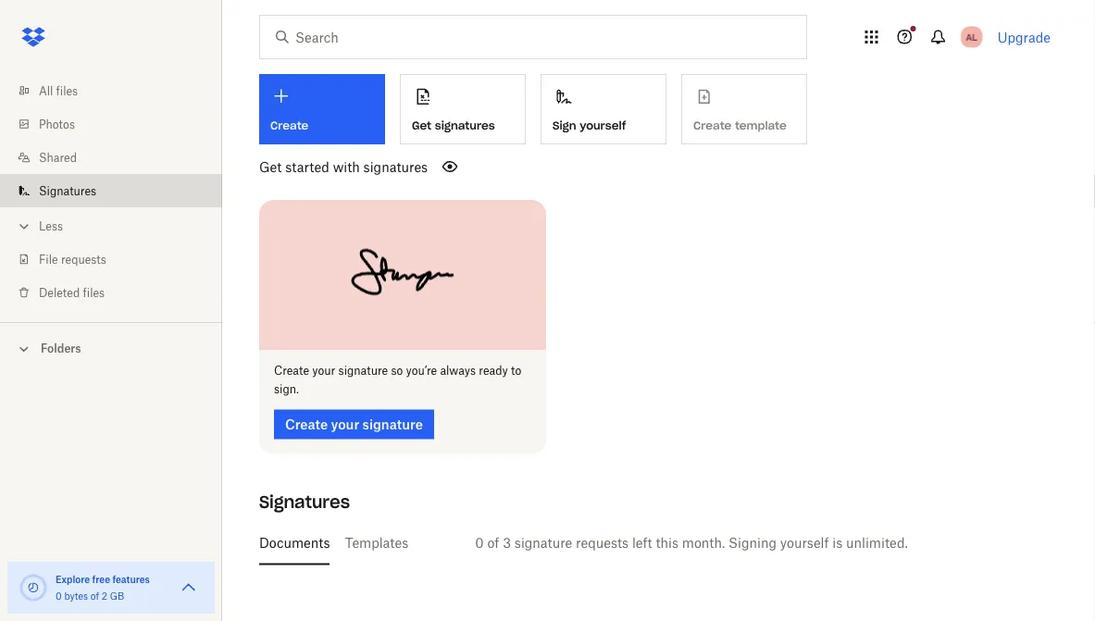 Task type: vqa. For each thing, say whether or not it's contained in the screenshot.
Test A button
no



Task type: locate. For each thing, give the bounding box(es) containing it.
your up create your signature on the bottom left
[[312, 364, 336, 378]]

you're
[[406, 364, 437, 378]]

started
[[285, 159, 330, 175]]

1 vertical spatial 0
[[56, 591, 62, 602]]

templates
[[345, 535, 409, 551]]

0 horizontal spatial yourself
[[580, 118, 626, 133]]

0 left "3"
[[475, 535, 484, 551]]

of left 2
[[91, 591, 99, 602]]

create up sign.
[[274, 364, 309, 378]]

create your signature
[[285, 417, 423, 433]]

signatures list item
[[0, 174, 222, 207]]

yourself inside button
[[580, 118, 626, 133]]

create up started at top
[[270, 119, 309, 133]]

1 vertical spatial your
[[331, 417, 360, 433]]

tab list containing documents
[[259, 521, 1044, 566]]

1 horizontal spatial signatures
[[435, 118, 495, 133]]

explore free features 0 bytes of 2 gb
[[56, 574, 150, 602]]

bytes
[[64, 591, 88, 602]]

free
[[92, 574, 110, 585]]

0
[[475, 535, 484, 551], [56, 591, 62, 602]]

2
[[102, 591, 107, 602]]

yourself left is
[[781, 535, 829, 551]]

your
[[312, 364, 336, 378], [331, 417, 360, 433]]

0 vertical spatial create
[[270, 119, 309, 133]]

1 horizontal spatial yourself
[[781, 535, 829, 551]]

0 vertical spatial requests
[[61, 252, 106, 266]]

signature inside button
[[363, 417, 423, 433]]

file requests link
[[15, 243, 222, 276]]

signatures
[[39, 184, 96, 198], [259, 492, 350, 513]]

0 inside explore free features 0 bytes of 2 gb
[[56, 591, 62, 602]]

0 vertical spatial signature
[[339, 364, 388, 378]]

signature down create your signature so you're always ready to sign.
[[363, 417, 423, 433]]

1 vertical spatial of
[[91, 591, 99, 602]]

0 horizontal spatial get
[[259, 159, 282, 175]]

requests right file
[[61, 252, 106, 266]]

0 horizontal spatial requests
[[61, 252, 106, 266]]

files
[[56, 84, 78, 98], [83, 286, 105, 300]]

1 horizontal spatial get
[[412, 118, 432, 133]]

1 horizontal spatial files
[[83, 286, 105, 300]]

requests inside "list"
[[61, 252, 106, 266]]

0 vertical spatial yourself
[[580, 118, 626, 133]]

get inside get signatures button
[[412, 118, 432, 133]]

tab list
[[259, 521, 1044, 566]]

1 vertical spatial signature
[[363, 417, 423, 433]]

signature
[[339, 364, 388, 378], [363, 417, 423, 433], [515, 535, 573, 551]]

quota usage element
[[19, 573, 48, 603]]

files right deleted at the top left of page
[[83, 286, 105, 300]]

al
[[967, 31, 978, 43]]

your for create your signature so you're always ready to sign.
[[312, 364, 336, 378]]

0 vertical spatial of
[[488, 535, 500, 551]]

deleted files link
[[15, 276, 222, 309]]

create for create
[[270, 119, 309, 133]]

0 vertical spatial 0
[[475, 535, 484, 551]]

of left "3"
[[488, 535, 500, 551]]

with
[[333, 159, 360, 175]]

get started with signatures
[[259, 159, 428, 175]]

0 vertical spatial get
[[412, 118, 432, 133]]

create inside button
[[285, 417, 328, 433]]

files inside 'link'
[[56, 84, 78, 98]]

create inside popup button
[[270, 119, 309, 133]]

signatures down shared
[[39, 184, 96, 198]]

requests left left
[[576, 535, 629, 551]]

get signatures button
[[400, 74, 526, 144]]

files for deleted files
[[83, 286, 105, 300]]

create inside create your signature so you're always ready to sign.
[[274, 364, 309, 378]]

is
[[833, 535, 843, 551]]

of inside explore free features 0 bytes of 2 gb
[[91, 591, 99, 602]]

your inside create your signature so you're always ready to sign.
[[312, 364, 336, 378]]

0 vertical spatial files
[[56, 84, 78, 98]]

1 horizontal spatial of
[[488, 535, 500, 551]]

files right all
[[56, 84, 78, 98]]

0 horizontal spatial 0
[[56, 591, 62, 602]]

0 horizontal spatial signatures
[[39, 184, 96, 198]]

create down sign.
[[285, 417, 328, 433]]

0 vertical spatial signatures
[[435, 118, 495, 133]]

yourself right sign
[[580, 118, 626, 133]]

1 vertical spatial create
[[274, 364, 309, 378]]

explore
[[56, 574, 90, 585]]

get
[[412, 118, 432, 133], [259, 159, 282, 175]]

1 horizontal spatial signatures
[[259, 492, 350, 513]]

al button
[[957, 22, 987, 52]]

your down create your signature so you're always ready to sign.
[[331, 417, 360, 433]]

0 left the "bytes"
[[56, 591, 62, 602]]

signature right "3"
[[515, 535, 573, 551]]

signatures link
[[15, 174, 222, 207]]

0 horizontal spatial signatures
[[364, 159, 428, 175]]

signatures
[[435, 118, 495, 133], [364, 159, 428, 175]]

requests
[[61, 252, 106, 266], [576, 535, 629, 551]]

0 vertical spatial your
[[312, 364, 336, 378]]

deleted
[[39, 286, 80, 300]]

folders button
[[0, 334, 222, 362]]

0 vertical spatial signatures
[[39, 184, 96, 198]]

so
[[391, 364, 403, 378]]

0 horizontal spatial of
[[91, 591, 99, 602]]

shared
[[39, 151, 77, 164]]

your inside button
[[331, 417, 360, 433]]

0 horizontal spatial files
[[56, 84, 78, 98]]

create
[[270, 119, 309, 133], [274, 364, 309, 378], [285, 417, 328, 433]]

get up get started with signatures
[[412, 118, 432, 133]]

of
[[488, 535, 500, 551], [91, 591, 99, 602]]

file requests
[[39, 252, 106, 266]]

1 vertical spatial get
[[259, 159, 282, 175]]

file
[[39, 252, 58, 266]]

list
[[0, 63, 222, 322]]

2 vertical spatial create
[[285, 417, 328, 433]]

1 vertical spatial yourself
[[781, 535, 829, 551]]

get left started at top
[[259, 159, 282, 175]]

yourself
[[580, 118, 626, 133], [781, 535, 829, 551]]

templates tab
[[345, 521, 409, 566]]

features
[[112, 574, 150, 585]]

upgrade link
[[998, 29, 1051, 45]]

less image
[[15, 217, 33, 236]]

left
[[633, 535, 653, 551]]

photos link
[[15, 107, 222, 141]]

1 vertical spatial files
[[83, 286, 105, 300]]

signature inside create your signature so you're always ready to sign.
[[339, 364, 388, 378]]

always
[[440, 364, 476, 378]]

1 vertical spatial requests
[[576, 535, 629, 551]]

documents tab
[[259, 521, 330, 566]]

signatures up documents tab
[[259, 492, 350, 513]]

list containing all files
[[0, 63, 222, 322]]

signature left so
[[339, 364, 388, 378]]

3
[[503, 535, 511, 551]]



Task type: describe. For each thing, give the bounding box(es) containing it.
photos
[[39, 117, 75, 131]]

get signatures
[[412, 118, 495, 133]]

create for create your signature so you're always ready to sign.
[[274, 364, 309, 378]]

0 of 3 signature requests left this month. signing yourself is unlimited.
[[475, 535, 908, 551]]

2 vertical spatial signature
[[515, 535, 573, 551]]

sign.
[[274, 383, 299, 396]]

less
[[39, 219, 63, 233]]

signature for create your signature so you're always ready to sign.
[[339, 364, 388, 378]]

signatures inside 'link'
[[39, 184, 96, 198]]

signature for create your signature
[[363, 417, 423, 433]]

folders
[[41, 342, 81, 356]]

1 vertical spatial signatures
[[259, 492, 350, 513]]

sign yourself button
[[541, 74, 667, 144]]

get for get signatures
[[412, 118, 432, 133]]

month.
[[682, 535, 726, 551]]

gb
[[110, 591, 124, 602]]

files for all files
[[56, 84, 78, 98]]

signatures inside button
[[435, 118, 495, 133]]

this
[[656, 535, 679, 551]]

to
[[511, 364, 522, 378]]

1 vertical spatial signatures
[[364, 159, 428, 175]]

documents
[[259, 535, 330, 551]]

1 horizontal spatial requests
[[576, 535, 629, 551]]

ready
[[479, 364, 508, 378]]

deleted files
[[39, 286, 105, 300]]

upgrade
[[998, 29, 1051, 45]]

create for create your signature
[[285, 417, 328, 433]]

create your signature so you're always ready to sign.
[[274, 364, 522, 396]]

all files
[[39, 84, 78, 98]]

all
[[39, 84, 53, 98]]

unlimited.
[[847, 535, 908, 551]]

signing
[[729, 535, 777, 551]]

sign yourself
[[553, 118, 626, 133]]

sign
[[553, 118, 577, 133]]

dropbox image
[[15, 19, 52, 56]]

create button
[[259, 74, 385, 144]]

all files link
[[15, 74, 222, 107]]

your for create your signature
[[331, 417, 360, 433]]

Search in folder "Dropbox" text field
[[295, 27, 769, 47]]

1 horizontal spatial 0
[[475, 535, 484, 551]]

shared link
[[15, 141, 222, 174]]

get for get started with signatures
[[259, 159, 282, 175]]

create your signature button
[[274, 410, 434, 440]]



